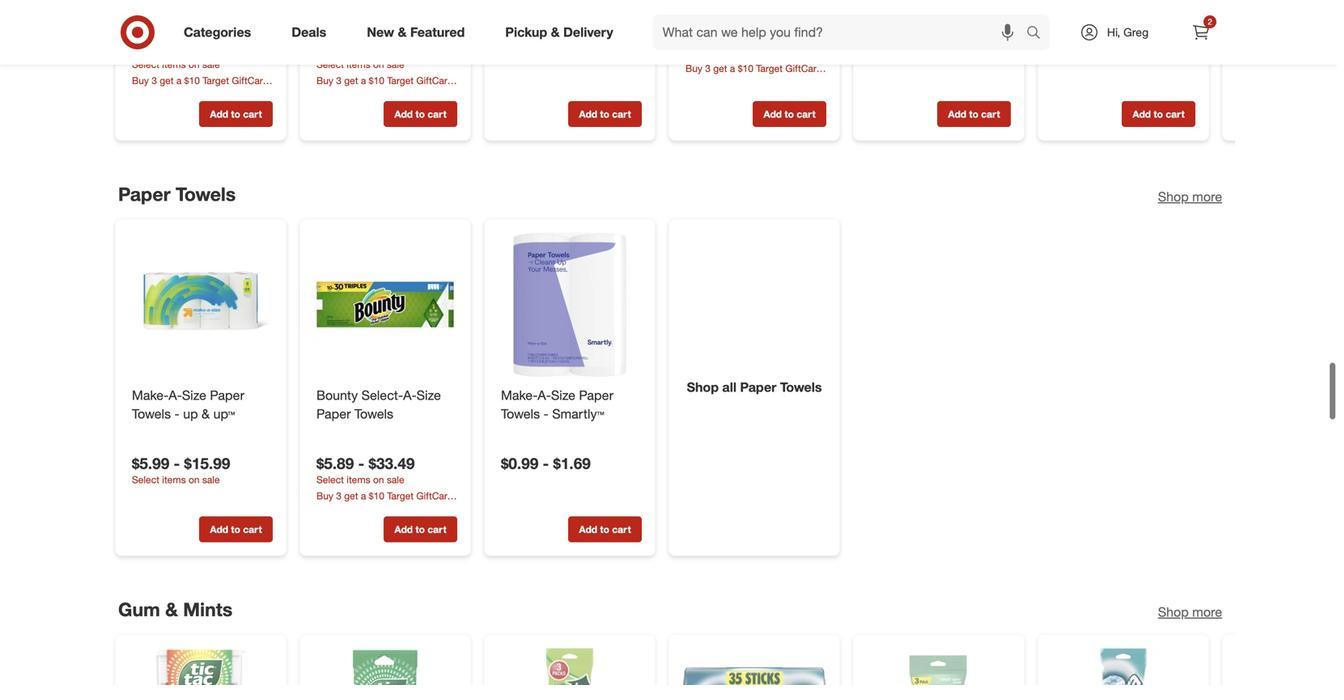 Task type: describe. For each thing, give the bounding box(es) containing it.
new
[[367, 24, 394, 40]]

smartly™
[[552, 406, 605, 422]]

featured
[[410, 24, 465, 40]]

$5.99 - $15.99 select items on sale
[[132, 455, 230, 486]]

size for make-a-size paper towels - up & up™
[[182, 388, 206, 404]]

pickup & delivery
[[506, 24, 614, 40]]

on for $5.99 - $15.99
[[189, 474, 200, 486]]

items down new
[[347, 58, 371, 70]]

deals
[[292, 24, 327, 40]]

items for $8.99 - $48.99
[[162, 58, 186, 70]]

2 link
[[1184, 15, 1220, 50]]

up™
[[213, 406, 235, 422]]

$36.99
[[738, 39, 784, 57]]

make-a-size paper towels - smartly™
[[501, 388, 614, 422]]

- inside $5.89 - $33.49 select items on sale
[[358, 455, 365, 473]]

on for $8.99 - $48.99
[[189, 58, 200, 70]]

paper inside make-a-size paper towels - up & up™
[[210, 388, 244, 404]]

1 $16.19 from the left
[[871, 39, 917, 57]]

2
[[1208, 17, 1213, 27]]

items for $5.89 - $33.49
[[347, 474, 371, 486]]

make-a-size paper towels - up & up™ link
[[132, 387, 270, 424]]

1 $8.99 from the left
[[132, 39, 169, 57]]

gum
[[118, 599, 160, 621]]

bounty select-a-size paper towels
[[317, 388, 441, 422]]

pickup
[[506, 24, 548, 40]]

$6.49
[[686, 39, 723, 57]]

2 $16.19 from the left
[[1055, 39, 1101, 57]]

a- for make-a-size paper towels - smartly™
[[538, 388, 551, 404]]

gum & mints
[[118, 599, 233, 621]]

sale down new
[[387, 58, 405, 70]]

categories link
[[170, 15, 271, 50]]

greg
[[1124, 25, 1149, 39]]

$1.69
[[554, 455, 591, 473]]

shop more for paper towels
[[1159, 189, 1223, 205]]

1 vertical spatial shop
[[687, 380, 719, 396]]

$5.99
[[132, 455, 169, 473]]

new & featured link
[[353, 15, 485, 50]]

2 $8.99 from the left
[[317, 39, 354, 57]]

shop more button for gum & mints
[[1159, 604, 1223, 622]]

new & featured
[[367, 24, 465, 40]]

$33.49
[[369, 455, 415, 473]]

& for delivery
[[551, 24, 560, 40]]

select for $8.99 - $48.99
[[132, 58, 160, 70]]

select for $5.89 - $33.49
[[317, 474, 344, 486]]

sale for $5.89 - $33.49
[[387, 474, 405, 486]]

delivery
[[564, 24, 614, 40]]

2 $8.99 - $48.99 select items on sale from the left
[[317, 39, 415, 70]]

paper inside 'make-a-size paper towels - smartly™'
[[579, 388, 614, 404]]

towels inside 'make-a-size paper towels - smartly™'
[[501, 406, 540, 422]]

make- for make-a-size paper towels - up & up™
[[132, 388, 169, 404]]

bounty select-a-size paper towels link
[[317, 387, 454, 424]]

make- for make-a-size paper towels - smartly™
[[501, 388, 538, 404]]

2 $16.19 - $19.99 from the left
[[1055, 39, 1162, 57]]

sale for $5.99 - $15.99
[[202, 474, 220, 486]]

more for paper towels
[[1193, 189, 1223, 205]]

hi, greg
[[1108, 25, 1149, 39]]

all
[[723, 380, 737, 396]]

What can we help you find? suggestions appear below search field
[[653, 15, 1031, 50]]



Task type: locate. For each thing, give the bounding box(es) containing it.
shop all paper towels
[[687, 380, 822, 396]]

0 vertical spatial shop more
[[1159, 189, 1223, 205]]

sale for $8.99 - $48.99
[[202, 58, 220, 70]]

2 vertical spatial shop
[[1159, 605, 1189, 621]]

make-a-size paper towels - smartly™ link
[[501, 387, 639, 424]]

on for $5.89 - $33.49
[[373, 474, 384, 486]]

select
[[132, 58, 160, 70], [317, 58, 344, 70], [132, 474, 160, 486], [317, 474, 344, 486]]

3 a- from the left
[[538, 388, 551, 404]]

1 vertical spatial shop more
[[1159, 605, 1223, 621]]

1 horizontal spatial size
[[417, 388, 441, 404]]

$9.49
[[501, 39, 539, 57]]

2 horizontal spatial size
[[551, 388, 576, 404]]

-
[[174, 39, 180, 57], [358, 39, 365, 57], [543, 39, 549, 57], [728, 39, 734, 57], [921, 39, 927, 57], [1106, 39, 1112, 57], [175, 406, 180, 422], [544, 406, 549, 422], [174, 455, 180, 473], [358, 455, 365, 473], [543, 455, 549, 473]]

& right gum at the bottom of page
[[165, 599, 178, 621]]

sale inside $5.99 - $15.99 select items on sale
[[202, 474, 220, 486]]

&
[[398, 24, 407, 40], [551, 24, 560, 40], [202, 406, 210, 422], [165, 599, 178, 621]]

2 make- from the left
[[501, 388, 538, 404]]

on inside $5.99 - $15.99 select items on sale
[[189, 474, 200, 486]]

on down $33.49
[[373, 474, 384, 486]]

1 horizontal spatial a-
[[403, 388, 417, 404]]

sale inside $5.89 - $33.49 select items on sale
[[387, 474, 405, 486]]

size up smartly™ at the bottom of page
[[551, 388, 576, 404]]

$0.99 - $1.69
[[501, 455, 591, 473]]

make- inside make-a-size paper towels - up & up™
[[132, 388, 169, 404]]

up
[[183, 406, 198, 422]]

1 size from the left
[[182, 388, 206, 404]]

towels
[[176, 183, 236, 205], [781, 380, 822, 396], [132, 406, 171, 422], [355, 406, 394, 422], [501, 406, 540, 422]]

select-
[[362, 388, 403, 404]]

items down $5.89
[[347, 474, 371, 486]]

shop more
[[1159, 189, 1223, 205], [1159, 605, 1223, 621]]

cart
[[243, 108, 262, 120], [428, 108, 447, 120], [612, 108, 631, 120], [797, 108, 816, 120], [982, 108, 1001, 120], [1166, 108, 1185, 120], [243, 524, 262, 536], [428, 524, 447, 536], [612, 524, 631, 536]]

0 vertical spatial shop
[[1159, 189, 1189, 205]]

a- up the $5.99
[[169, 388, 182, 404]]

paper inside 'bounty select-a-size paper towels'
[[317, 406, 351, 422]]

- inside make-a-size paper towels - up & up™
[[175, 406, 180, 422]]

select for $5.99 - $15.99
[[132, 474, 160, 486]]

1 horizontal spatial $8.99 - $48.99 select items on sale
[[317, 39, 415, 70]]

a-
[[169, 388, 182, 404], [403, 388, 417, 404], [538, 388, 551, 404]]

$16.19 - $19.99
[[871, 39, 977, 57], [1055, 39, 1162, 57]]

1 make- from the left
[[132, 388, 169, 404]]

- inside 'make-a-size paper towels - smartly™'
[[544, 406, 549, 422]]

1 vertical spatial more
[[1193, 605, 1223, 621]]

make- inside 'make-a-size paper towels - smartly™'
[[501, 388, 538, 404]]

0 horizontal spatial $8.99
[[132, 39, 169, 57]]

1 horizontal spatial $16.19
[[1055, 39, 1101, 57]]

$0.99
[[501, 455, 539, 473]]

shop for gum & mints
[[1159, 605, 1189, 621]]

on inside $5.89 - $33.49 select items on sale
[[373, 474, 384, 486]]

size up up
[[182, 388, 206, 404]]

tic tac freshmint candies - 4ct image
[[313, 649, 458, 686], [313, 649, 458, 686]]

towels inside 'bounty select-a-size paper towels'
[[355, 406, 394, 422]]

a- inside make-a-size paper towels - up & up™
[[169, 388, 182, 404]]

extra polar ice sugar-free gum multipack - 15 sticks/3pk image
[[1052, 649, 1196, 686], [1052, 649, 1196, 686]]

0 vertical spatial shop more button
[[1159, 188, 1223, 206]]

1 horizontal spatial $48.99
[[369, 39, 415, 57]]

0 horizontal spatial $16.19
[[871, 39, 917, 57]]

size inside 'bounty select-a-size paper towels'
[[417, 388, 441, 404]]

a- inside 'bounty select-a-size paper towels'
[[403, 388, 417, 404]]

$5.89 - $33.49 select items on sale
[[317, 455, 415, 486]]

make- up $0.99 on the left bottom
[[501, 388, 538, 404]]

items for $5.99 - $15.99
[[162, 474, 186, 486]]

towels inside make-a-size paper towels - up & up™
[[132, 406, 171, 422]]

2 shop more from the top
[[1159, 605, 1223, 621]]

& right new
[[398, 24, 407, 40]]

2 horizontal spatial a-
[[538, 388, 551, 404]]

size inside make-a-size paper towels - up & up™
[[182, 388, 206, 404]]

1 $19.99 from the left
[[931, 39, 977, 57]]

size inside 'make-a-size paper towels - smartly™'
[[551, 388, 576, 404]]

search button
[[1020, 15, 1059, 53]]

make-a-size paper towels - up & up™ image
[[129, 233, 273, 377], [129, 233, 273, 377]]

sale down $33.49
[[387, 474, 405, 486]]

0 horizontal spatial a-
[[169, 388, 182, 404]]

0 horizontal spatial $48.99
[[184, 39, 230, 57]]

add to cart button
[[199, 101, 273, 127], [384, 101, 458, 127], [569, 101, 642, 127], [753, 101, 827, 127], [938, 101, 1011, 127], [1122, 101, 1196, 127], [199, 517, 273, 543], [384, 517, 458, 543], [569, 517, 642, 543]]

$22.49
[[554, 39, 600, 57]]

more
[[1193, 189, 1223, 205], [1193, 605, 1223, 621]]

& right up
[[202, 406, 210, 422]]

1 vertical spatial shop more button
[[1159, 604, 1223, 622]]

1 horizontal spatial $16.19 - $19.99
[[1055, 39, 1162, 57]]

items
[[162, 58, 186, 70], [347, 58, 371, 70], [162, 474, 186, 486], [347, 474, 371, 486]]

select inside $5.99 - $15.99 select items on sale
[[132, 474, 160, 486]]

make- up the $5.99
[[132, 388, 169, 404]]

sale down $15.99
[[202, 474, 220, 486]]

bounty
[[317, 388, 358, 404]]

make-a-size paper towels - up & up™
[[132, 388, 244, 422]]

$16.19
[[871, 39, 917, 57], [1055, 39, 1101, 57]]

& for featured
[[398, 24, 407, 40]]

0 horizontal spatial $8.99 - $48.99 select items on sale
[[132, 39, 230, 70]]

shop more button for paper towels
[[1159, 188, 1223, 206]]

1 horizontal spatial $8.99
[[317, 39, 354, 57]]

on down categories
[[189, 58, 200, 70]]

size
[[182, 388, 206, 404], [417, 388, 441, 404], [551, 388, 576, 404]]

bounty select-a-size paper towels image
[[313, 233, 458, 377], [313, 233, 458, 377]]

0 horizontal spatial $19.99
[[931, 39, 977, 57]]

3 size from the left
[[551, 388, 576, 404]]

$8.99 - $48.99 select items on sale
[[132, 39, 230, 70], [317, 39, 415, 70]]

$8.99
[[132, 39, 169, 57], [317, 39, 354, 57]]

2 shop more button from the top
[[1159, 604, 1223, 622]]

to
[[231, 108, 240, 120], [416, 108, 425, 120], [600, 108, 610, 120], [785, 108, 794, 120], [970, 108, 979, 120], [1154, 108, 1164, 120], [231, 524, 240, 536], [416, 524, 425, 536], [600, 524, 610, 536]]

items inside $5.99 - $15.99 select items on sale
[[162, 474, 186, 486]]

size right select-
[[417, 388, 441, 404]]

deals link
[[278, 15, 347, 50]]

2 more from the top
[[1193, 605, 1223, 621]]

categories
[[184, 24, 251, 40]]

search
[[1020, 26, 1059, 42]]

a- up '$0.99 - $1.69'
[[538, 388, 551, 404]]

shop more for gum & mints
[[1159, 605, 1223, 621]]

0 vertical spatial more
[[1193, 189, 1223, 205]]

shop for paper towels
[[1159, 189, 1189, 205]]

& for mints
[[165, 599, 178, 621]]

pickup & delivery link
[[492, 15, 634, 50]]

select inside $5.89 - $33.49 select items on sale
[[317, 474, 344, 486]]

shop more button
[[1159, 188, 1223, 206], [1159, 604, 1223, 622]]

mints
[[183, 599, 233, 621]]

1 horizontal spatial $19.99
[[1116, 39, 1162, 57]]

$8.99 left categories
[[132, 39, 169, 57]]

size for make-a-size paper towels - smartly™
[[551, 388, 576, 404]]

items down the $5.99
[[162, 474, 186, 486]]

tic tac fruit adventure mint candies - 1oz image
[[129, 649, 273, 686], [129, 649, 273, 686]]

$15.99
[[184, 455, 230, 473]]

1 shop more button from the top
[[1159, 188, 1223, 206]]

1 horizontal spatial make-
[[501, 388, 538, 404]]

a- for make-a-size paper towels - up & up™
[[169, 388, 182, 404]]

1 a- from the left
[[169, 388, 182, 404]]

1 $16.19 - $19.99 from the left
[[871, 39, 977, 57]]

extra polar ice sugarfree gum - 35ct image
[[683, 649, 827, 686], [683, 649, 827, 686]]

1 more from the top
[[1193, 189, 1223, 205]]

paper towels
[[118, 183, 236, 205]]

0 horizontal spatial $16.19 - $19.99
[[871, 39, 977, 57]]

1 $8.99 - $48.99 select items on sale from the left
[[132, 39, 230, 70]]

& right pickup
[[551, 24, 560, 40]]

$9.49 - $22.49
[[501, 39, 600, 57]]

on down $15.99
[[189, 474, 200, 486]]

$6.49 - $36.99
[[686, 39, 784, 57]]

hi,
[[1108, 25, 1121, 39]]

items down categories
[[162, 58, 186, 70]]

2 size from the left
[[417, 388, 441, 404]]

$8.99 left new
[[317, 39, 354, 57]]

more for gum & mints
[[1193, 605, 1223, 621]]

2 a- from the left
[[403, 388, 417, 404]]

- inside $5.99 - $15.99 select items on sale
[[174, 455, 180, 473]]

sale down categories
[[202, 58, 220, 70]]

$5.89
[[317, 455, 354, 473]]

a- up $33.49
[[403, 388, 417, 404]]

2 $19.99 from the left
[[1116, 39, 1162, 57]]

$19.99
[[931, 39, 977, 57], [1116, 39, 1162, 57]]

0 horizontal spatial size
[[182, 388, 206, 404]]

on
[[189, 58, 200, 70], [373, 58, 384, 70], [189, 474, 200, 486], [373, 474, 384, 486]]

a- inside 'make-a-size paper towels - smartly™'
[[538, 388, 551, 404]]

paper
[[118, 183, 171, 205], [741, 380, 777, 396], [210, 388, 244, 404], [579, 388, 614, 404], [317, 406, 351, 422]]

2 $48.99 from the left
[[369, 39, 415, 57]]

make-
[[132, 388, 169, 404], [501, 388, 538, 404]]

add
[[210, 108, 228, 120], [395, 108, 413, 120], [579, 108, 598, 120], [764, 108, 782, 120], [949, 108, 967, 120], [1133, 108, 1152, 120], [210, 524, 228, 536], [395, 524, 413, 536], [579, 524, 598, 536]]

& inside make-a-size paper towels - up & up™
[[202, 406, 210, 422]]

add to cart
[[210, 108, 262, 120], [395, 108, 447, 120], [579, 108, 631, 120], [764, 108, 816, 120], [949, 108, 1001, 120], [1133, 108, 1185, 120], [210, 524, 262, 536], [395, 524, 447, 536], [579, 524, 631, 536]]

sale
[[202, 58, 220, 70], [387, 58, 405, 70], [202, 474, 220, 486], [387, 474, 405, 486]]

items inside $5.89 - $33.49 select items on sale
[[347, 474, 371, 486]]

wrigley's doublemint bulk chewing gum value pack - 45ct/3.96oz image
[[498, 649, 642, 686], [498, 649, 642, 686]]

make-a-size paper towels - smartly™ image
[[498, 233, 642, 377], [498, 233, 642, 377]]

1 $48.99 from the left
[[184, 39, 230, 57]]

0 horizontal spatial make-
[[132, 388, 169, 404]]

on down new
[[373, 58, 384, 70]]

orbit sweet mint sugarfree gum multipack - 42ct image
[[867, 649, 1011, 686], [867, 649, 1011, 686]]

shop
[[1159, 189, 1189, 205], [687, 380, 719, 396], [1159, 605, 1189, 621]]

$48.99
[[184, 39, 230, 57], [369, 39, 415, 57]]

1 shop more from the top
[[1159, 189, 1223, 205]]



Task type: vqa. For each thing, say whether or not it's contained in the screenshot.
Tic Tac Fruit Adventure Mint Candies - 1oz IMAGE
yes



